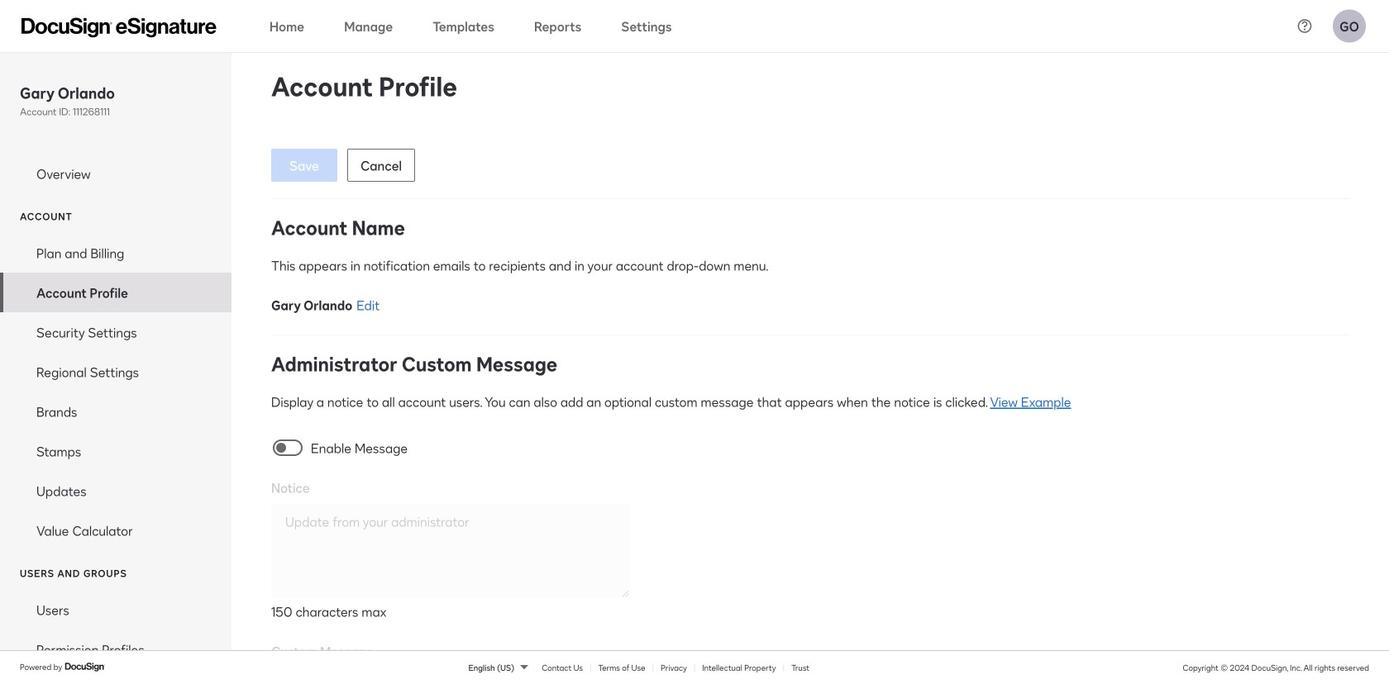 Task type: locate. For each thing, give the bounding box(es) containing it.
None text field
[[271, 505, 631, 599]]

account element
[[0, 233, 232, 551]]



Task type: describe. For each thing, give the bounding box(es) containing it.
docusign admin image
[[22, 18, 217, 38]]

users and groups element
[[0, 591, 232, 685]]

docusign image
[[65, 661, 106, 674]]



Task type: vqa. For each thing, say whether or not it's contained in the screenshot.
DocuSign image
yes



